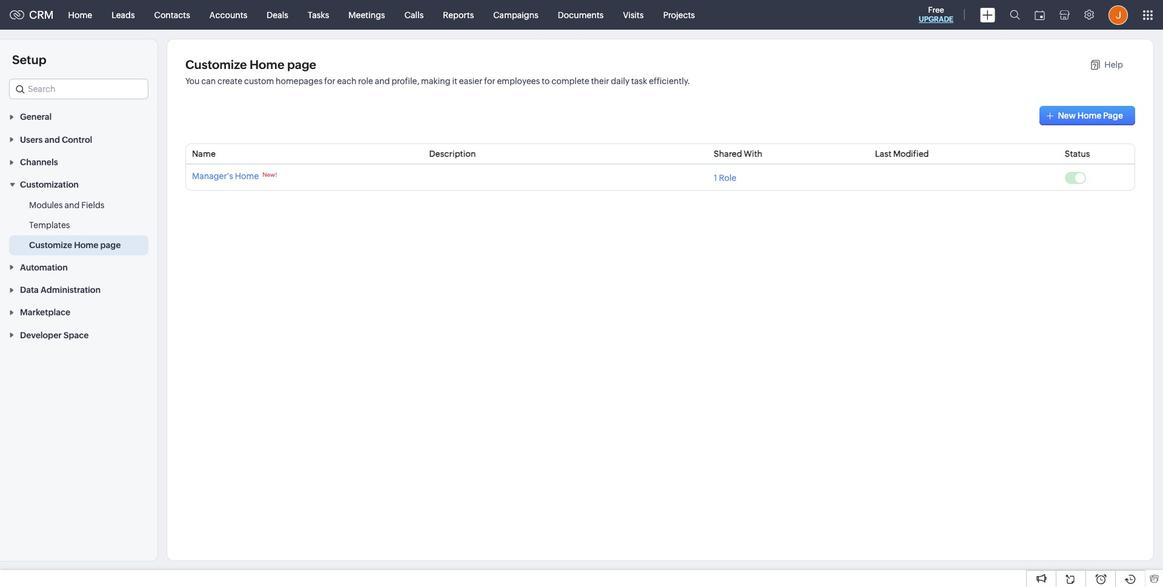 Task type: locate. For each thing, give the bounding box(es) containing it.
employees
[[497, 76, 540, 86]]

1 for from the left
[[324, 76, 335, 86]]

0 horizontal spatial for
[[324, 76, 335, 86]]

0 horizontal spatial page
[[100, 241, 121, 250]]

2 for from the left
[[484, 76, 495, 86]]

setup
[[12, 53, 46, 67]]

page up automation dropdown button
[[100, 241, 121, 250]]

None field
[[9, 79, 148, 99]]

help
[[1105, 60, 1123, 70]]

developer space button
[[0, 324, 157, 346]]

Search text field
[[10, 79, 148, 99]]

customization button
[[0, 173, 157, 196]]

1 vertical spatial customize
[[29, 241, 72, 250]]

create menu image
[[980, 8, 995, 22]]

1 horizontal spatial customize home page
[[185, 58, 316, 71]]

can
[[201, 76, 216, 86]]

2 vertical spatial and
[[64, 201, 80, 210]]

1 horizontal spatial page
[[287, 58, 316, 71]]

home
[[68, 10, 92, 20], [250, 58, 284, 71], [1077, 111, 1102, 121], [235, 171, 259, 181], [74, 241, 98, 250]]

customization region
[[0, 196, 157, 256]]

homepages
[[276, 76, 323, 86]]

1 horizontal spatial for
[[484, 76, 495, 86]]

home right new
[[1077, 111, 1102, 121]]

page up homepages
[[287, 58, 316, 71]]

0 horizontal spatial and
[[45, 135, 60, 145]]

last
[[875, 149, 892, 159]]

control
[[62, 135, 92, 145]]

to
[[542, 76, 550, 86]]

row
[[186, 144, 1135, 165]]

leads link
[[102, 0, 145, 29]]

you
[[185, 76, 200, 86]]

crm link
[[10, 8, 54, 21]]

for
[[324, 76, 335, 86], [484, 76, 495, 86]]

visits link
[[613, 0, 653, 29]]

home link
[[59, 0, 102, 29]]

general
[[20, 112, 52, 122]]

1 horizontal spatial customize
[[185, 58, 247, 71]]

modules and fields
[[29, 201, 104, 210]]

developer
[[20, 331, 62, 340]]

data
[[20, 285, 39, 295]]

0 vertical spatial customize home page
[[185, 58, 316, 71]]

customize down templates link
[[29, 241, 72, 250]]

role
[[358, 76, 373, 86]]

customize home page link
[[29, 240, 121, 252]]

0 horizontal spatial customize
[[29, 241, 72, 250]]

home up automation dropdown button
[[74, 241, 98, 250]]

page
[[287, 58, 316, 71], [100, 241, 121, 250]]

1 role
[[714, 173, 736, 183]]

customize home page
[[185, 58, 316, 71], [29, 241, 121, 250]]

reports
[[443, 10, 474, 20]]

and inside dropdown button
[[45, 135, 60, 145]]

new
[[1058, 111, 1076, 121]]

0 vertical spatial page
[[287, 58, 316, 71]]

new!
[[262, 171, 277, 178]]

2 horizontal spatial and
[[375, 76, 390, 86]]

search element
[[1003, 0, 1027, 30]]

0 horizontal spatial customize home page
[[29, 241, 121, 250]]

deals
[[267, 10, 288, 20]]

and for users and control
[[45, 135, 60, 145]]

reports link
[[433, 0, 484, 29]]

calls
[[404, 10, 424, 20]]

templates link
[[29, 220, 70, 232]]

status
[[1065, 149, 1090, 159]]

profile,
[[392, 76, 419, 86]]

easier
[[459, 76, 482, 86]]

custom
[[244, 76, 274, 86]]

and right 'users'
[[45, 135, 60, 145]]

and left fields
[[64, 201, 80, 210]]

data administration
[[20, 285, 101, 295]]

calendar image
[[1035, 10, 1045, 20]]

channels button
[[0, 151, 157, 173]]

create menu element
[[973, 0, 1003, 29]]

accounts
[[209, 10, 247, 20]]

home left new!
[[235, 171, 259, 181]]

0 vertical spatial and
[[375, 76, 390, 86]]

and right role
[[375, 76, 390, 86]]

role
[[719, 173, 736, 183]]

name
[[192, 149, 216, 159]]

and for modules and fields
[[64, 201, 80, 210]]

shared
[[714, 149, 742, 159]]

1 vertical spatial customize home page
[[29, 241, 121, 250]]

for left each
[[324, 76, 335, 86]]

customize up can on the top
[[185, 58, 247, 71]]

space
[[64, 331, 89, 340]]

automation button
[[0, 256, 157, 278]]

1 vertical spatial and
[[45, 135, 60, 145]]

customize home page up custom
[[185, 58, 316, 71]]

efficiently.
[[649, 76, 690, 86]]

and inside customization region
[[64, 201, 80, 210]]

marketplace button
[[0, 301, 157, 324]]

for right easier
[[484, 76, 495, 86]]

1 horizontal spatial and
[[64, 201, 80, 210]]

last modified
[[875, 149, 929, 159]]

1 vertical spatial page
[[100, 241, 121, 250]]

customize inside customization region
[[29, 241, 72, 250]]

customize home page up automation dropdown button
[[29, 241, 121, 250]]

free
[[928, 5, 944, 15]]

manager's
[[192, 171, 233, 181]]

profile image
[[1109, 5, 1128, 25]]

complete
[[551, 76, 589, 86]]



Task type: vqa. For each thing, say whether or not it's contained in the screenshot.
Channels dropdown button
yes



Task type: describe. For each thing, give the bounding box(es) containing it.
calls link
[[395, 0, 433, 29]]

contacts
[[154, 10, 190, 20]]

search image
[[1010, 10, 1020, 20]]

upgrade
[[919, 15, 953, 24]]

campaigns
[[493, 10, 538, 20]]

deals link
[[257, 0, 298, 29]]

templates
[[29, 221, 70, 230]]

data administration button
[[0, 278, 157, 301]]

projects link
[[653, 0, 705, 29]]

customization
[[20, 180, 79, 190]]

shared with
[[714, 149, 762, 159]]

description
[[429, 149, 476, 159]]

modified
[[893, 149, 929, 159]]

free upgrade
[[919, 5, 953, 24]]

marketplace
[[20, 308, 70, 318]]

customize home page inside customization region
[[29, 241, 121, 250]]

general button
[[0, 105, 157, 128]]

you can create custom homepages for each role and profile, making it easier for employees to complete their daily task efficiently.
[[185, 76, 690, 86]]

meetings link
[[339, 0, 395, 29]]

documents
[[558, 10, 604, 20]]

tasks link
[[298, 0, 339, 29]]

channels
[[20, 158, 58, 167]]

manager's home new!
[[192, 171, 277, 181]]

users and control button
[[0, 128, 157, 151]]

campaigns link
[[484, 0, 548, 29]]

users
[[20, 135, 43, 145]]

documents link
[[548, 0, 613, 29]]

with
[[744, 149, 762, 159]]

page inside customization region
[[100, 241, 121, 250]]

automation
[[20, 263, 68, 272]]

it
[[452, 76, 457, 86]]

profile element
[[1101, 0, 1135, 29]]

daily
[[611, 76, 630, 86]]

accounts link
[[200, 0, 257, 29]]

page
[[1103, 111, 1123, 121]]

each
[[337, 76, 356, 86]]

making
[[421, 76, 450, 86]]

help link
[[1091, 60, 1123, 70]]

home up custom
[[250, 58, 284, 71]]

0 vertical spatial customize
[[185, 58, 247, 71]]

home right crm
[[68, 10, 92, 20]]

new home page
[[1058, 111, 1123, 121]]

home inside button
[[1077, 111, 1102, 121]]

1
[[714, 173, 717, 183]]

home inside customization region
[[74, 241, 98, 250]]

meetings
[[349, 10, 385, 20]]

new home page button
[[1040, 106, 1135, 125]]

fields
[[81, 201, 104, 210]]

users and control
[[20, 135, 92, 145]]

their
[[591, 76, 609, 86]]

manager's home link
[[192, 171, 259, 181]]

task
[[631, 76, 647, 86]]

modules and fields link
[[29, 200, 104, 212]]

administration
[[41, 285, 101, 295]]

crm
[[29, 8, 54, 21]]

create
[[218, 76, 242, 86]]

row containing name
[[186, 144, 1135, 165]]

modules
[[29, 201, 63, 210]]

developer space
[[20, 331, 89, 340]]

tasks
[[308, 10, 329, 20]]

leads
[[112, 10, 135, 20]]

contacts link
[[145, 0, 200, 29]]

projects
[[663, 10, 695, 20]]

visits
[[623, 10, 644, 20]]



